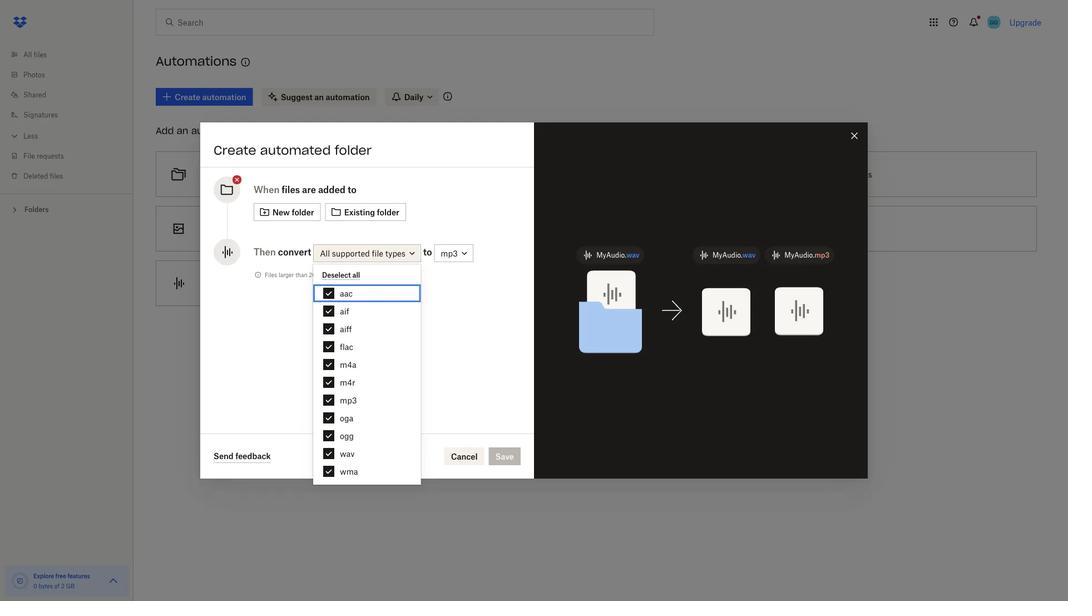 Task type: locate. For each thing, give the bounding box(es) containing it.
explore free features 0 bytes of 2 gb
[[33, 573, 90, 590]]

0 vertical spatial file
[[534, 224, 546, 234]]

set a rule that renames files
[[498, 170, 601, 179]]

automations
[[156, 54, 237, 69]]

0 horizontal spatial mp3
[[340, 396, 357, 405]]

0 horizontal spatial file
[[237, 279, 249, 288]]

to up supported
[[350, 224, 358, 234]]

list containing all files
[[0, 38, 134, 194]]

files left by
[[297, 170, 313, 179]]

deleted
[[23, 172, 48, 180]]

1 vertical spatial mp3
[[340, 396, 357, 405]]

an for choose
[[231, 224, 240, 234]]

an
[[177, 125, 188, 136], [231, 224, 240, 234]]

to right the added
[[348, 184, 357, 195]]

all up "photos"
[[23, 50, 32, 59]]

format down renames
[[548, 224, 572, 234]]

an inside button
[[231, 224, 240, 234]]

choose
[[201, 170, 229, 179], [201, 224, 229, 234], [498, 224, 526, 234], [201, 279, 229, 288]]

automation
[[191, 125, 245, 136]]

a
[[231, 170, 235, 179], [513, 170, 517, 179], [528, 224, 532, 234], [231, 279, 235, 288]]

to left sort
[[271, 170, 279, 179]]

category
[[237, 170, 269, 179]]

upgrade link
[[1010, 18, 1042, 27]]

explore
[[33, 573, 54, 580]]

flac checkbox item
[[313, 338, 421, 356]]

all inside dropdown button
[[320, 248, 330, 258]]

files larger than 2048mb will not be converted
[[265, 271, 389, 278]]

when
[[254, 184, 280, 195]]

0 horizontal spatial all
[[23, 50, 32, 59]]

file requests link
[[9, 146, 134, 166]]

0 vertical spatial all
[[23, 50, 32, 59]]

format for audio
[[251, 279, 275, 288]]

convert left videos
[[584, 224, 611, 234]]

dropbox image
[[9, 11, 31, 33]]

format down files
[[251, 279, 275, 288]]

bytes
[[39, 583, 53, 590]]

2 vertical spatial file
[[237, 279, 249, 288]]

signatures
[[23, 111, 58, 119]]

2 myaudio. from the left
[[713, 251, 743, 259]]

1 vertical spatial all
[[320, 248, 330, 258]]

a for choose a file format to convert videos to
[[528, 224, 532, 234]]

wma
[[340, 467, 358, 476]]

0 horizontal spatial myaudio. wav
[[597, 251, 640, 259]]

renames
[[552, 170, 584, 179]]

m4r
[[340, 378, 355, 387]]

all for all supported file types
[[320, 248, 330, 258]]

format right image
[[267, 224, 292, 234]]

click to watch a demo video image
[[239, 56, 252, 69]]

add an automation main content
[[151, 80, 1069, 601]]

supported
[[332, 248, 370, 258]]

upgrade
[[1010, 18, 1042, 27]]

0 horizontal spatial an
[[177, 125, 188, 136]]

aif checkbox item
[[313, 302, 421, 320]]

0 horizontal spatial myaudio.
[[597, 251, 627, 259]]

file down "that"
[[534, 224, 546, 234]]

sort
[[281, 170, 295, 179]]

convert down than
[[287, 279, 315, 288]]

convert files to pdfs
[[795, 170, 873, 179]]

file left types
[[372, 248, 384, 258]]

files down sort
[[282, 184, 300, 195]]

1 horizontal spatial all
[[320, 248, 330, 258]]

0 vertical spatial mp3
[[815, 251, 830, 259]]

an right add
[[177, 125, 188, 136]]

1 horizontal spatial myaudio.
[[713, 251, 743, 259]]

audio
[[317, 279, 337, 288]]

wav
[[627, 251, 640, 259], [743, 251, 756, 259], [340, 449, 355, 458]]

convert inside create automated folder dialog
[[278, 247, 311, 257]]

to right types
[[423, 247, 432, 257]]

oga checkbox item
[[313, 409, 421, 427]]

2
[[61, 583, 65, 590]]

1 vertical spatial file
[[372, 248, 384, 258]]

ogg checkbox item
[[313, 427, 421, 445]]

mp3
[[815, 251, 830, 259], [340, 396, 357, 405]]

1 horizontal spatial file
[[372, 248, 384, 258]]

files up supported
[[333, 224, 348, 234]]

file inside dropdown button
[[372, 248, 384, 258]]

all inside list
[[23, 50, 32, 59]]

list
[[0, 38, 134, 194]]

0 horizontal spatial wav
[[340, 449, 355, 458]]

files
[[34, 50, 47, 59], [297, 170, 313, 179], [586, 170, 601, 179], [826, 170, 841, 179], [50, 172, 63, 180], [282, 184, 300, 195], [333, 224, 348, 234], [339, 279, 354, 288]]

format
[[267, 224, 292, 234], [548, 224, 572, 234], [251, 279, 275, 288]]

videos
[[613, 224, 637, 234]]

flac
[[340, 342, 354, 352]]

a for choose a category to sort files by
[[231, 170, 235, 179]]

photos
[[23, 70, 45, 79]]

less image
[[9, 131, 20, 142]]

1 horizontal spatial myaudio. wav
[[713, 251, 756, 259]]

mp3 inside create automated folder dialog
[[815, 251, 830, 259]]

1 myaudio. wav from the left
[[597, 251, 640, 259]]

convert
[[795, 170, 824, 179]]

to left pdfs
[[844, 170, 851, 179]]

less
[[23, 132, 38, 140]]

oga
[[340, 413, 354, 423]]

image
[[242, 224, 265, 234]]

deselect
[[322, 271, 351, 279]]

2 horizontal spatial myaudio.
[[785, 251, 815, 259]]

1 vertical spatial an
[[231, 224, 240, 234]]

choose an image format to convert files to button
[[151, 202, 448, 256]]

wav checkbox item
[[313, 445, 421, 463]]

an for add
[[177, 125, 188, 136]]

convert down files are added to
[[303, 224, 331, 234]]

aiff checkbox item
[[313, 320, 421, 338]]

mp3 inside checkbox item
[[340, 396, 357, 405]]

1 horizontal spatial an
[[231, 224, 240, 234]]

to right videos
[[639, 224, 647, 234]]

shared
[[23, 90, 46, 99]]

convert
[[303, 224, 331, 234], [584, 224, 611, 234], [278, 247, 311, 257], [287, 279, 315, 288]]

an left image
[[231, 224, 240, 234]]

choose a file format to convert audio files to
[[201, 279, 364, 288]]

all up 'files larger than 2048mb will not be converted'
[[320, 248, 330, 258]]

convert for files
[[303, 224, 331, 234]]

convert up than
[[278, 247, 311, 257]]

convert files to pdfs button
[[745, 147, 1042, 202]]

all files
[[23, 50, 47, 59]]

1 horizontal spatial mp3
[[815, 251, 830, 259]]

rule
[[519, 170, 533, 179]]

myaudio. wav
[[597, 251, 640, 259], [713, 251, 756, 259]]

files
[[265, 271, 277, 278]]

3 myaudio. from the left
[[785, 251, 815, 259]]

file down image
[[237, 279, 249, 288]]

to
[[271, 170, 279, 179], [844, 170, 851, 179], [348, 184, 357, 195], [294, 224, 301, 234], [350, 224, 358, 234], [574, 224, 582, 234], [639, 224, 647, 234], [423, 247, 432, 257], [278, 279, 285, 288], [357, 279, 364, 288]]

converted
[[363, 271, 389, 278]]

choose a category to sort files by button
[[151, 147, 448, 202]]

all
[[23, 50, 32, 59], [320, 248, 330, 258]]

features
[[68, 573, 90, 580]]

convert for videos
[[584, 224, 611, 234]]

set a rule that renames files button
[[448, 147, 745, 202]]

2 horizontal spatial file
[[534, 224, 546, 234]]

gb
[[66, 583, 75, 590]]

are
[[302, 184, 316, 195]]

a for set a rule that renames files
[[513, 170, 517, 179]]

myaudio.
[[597, 251, 627, 259], [713, 251, 743, 259], [785, 251, 815, 259]]

0 vertical spatial an
[[177, 125, 188, 136]]

all supported file types button
[[314, 244, 421, 262]]



Task type: describe. For each thing, give the bounding box(es) containing it.
larger
[[279, 271, 294, 278]]

deleted files
[[23, 172, 63, 180]]

deselect all button
[[322, 271, 360, 280]]

photos link
[[9, 65, 134, 85]]

deleted files link
[[9, 166, 134, 186]]

choose a file format to convert videos to
[[498, 224, 647, 234]]

choose a file format to convert audio files to button
[[151, 256, 448, 311]]

files up "photos"
[[34, 50, 47, 59]]

m4r checkbox item
[[313, 374, 421, 391]]

files right convert
[[826, 170, 841, 179]]

aiff
[[340, 324, 352, 334]]

all
[[353, 271, 360, 279]]

types
[[386, 248, 406, 258]]

files right deleted
[[50, 172, 63, 180]]

pdfs
[[853, 170, 873, 179]]

add an automation
[[156, 125, 245, 136]]

choose for choose a file format to convert audio files to
[[201, 279, 229, 288]]

file for choose a file format to convert audio files to
[[237, 279, 249, 288]]

choose for choose an image format to convert files to
[[201, 224, 229, 234]]

files inside create automated folder dialog
[[282, 184, 300, 195]]

create automated folder
[[214, 143, 372, 158]]

to down larger
[[278, 279, 285, 288]]

requests
[[37, 152, 64, 160]]

folders
[[24, 205, 49, 214]]

to down be
[[357, 279, 364, 288]]

shared link
[[9, 85, 134, 105]]

0
[[33, 583, 37, 590]]

a for choose a file format to convert audio files to
[[231, 279, 235, 288]]

files are added to
[[282, 184, 357, 195]]

create
[[214, 143, 256, 158]]

all files link
[[9, 45, 134, 65]]

files right renames
[[586, 170, 601, 179]]

all supported file types
[[320, 248, 406, 258]]

choose a file format to convert videos to button
[[448, 202, 745, 256]]

signatures link
[[9, 105, 134, 125]]

myaudio. mp3
[[785, 251, 830, 259]]

add
[[156, 125, 174, 136]]

then
[[254, 247, 276, 257]]

1 myaudio. from the left
[[597, 251, 627, 259]]

than
[[296, 271, 308, 278]]

aac
[[340, 289, 353, 298]]

free
[[55, 573, 66, 580]]

format for files
[[267, 224, 292, 234]]

folder
[[335, 143, 372, 158]]

not
[[345, 271, 353, 278]]

be
[[355, 271, 361, 278]]

file requests
[[23, 152, 64, 160]]

aac checkbox item
[[313, 284, 421, 302]]

file
[[23, 152, 35, 160]]

choose for choose a category to sort files by
[[201, 170, 229, 179]]

2 myaudio. wav from the left
[[713, 251, 756, 259]]

quota usage element
[[11, 572, 29, 590]]

choose a category to sort files by
[[201, 170, 324, 179]]

by
[[315, 170, 324, 179]]

of
[[54, 583, 60, 590]]

files down not
[[339, 279, 354, 288]]

wav inside wav 'checkbox item'
[[340, 449, 355, 458]]

m4a checkbox item
[[313, 356, 421, 374]]

aif
[[340, 306, 349, 316]]

added
[[318, 184, 346, 195]]

folders button
[[0, 201, 134, 217]]

choose for choose a file format to convert videos to
[[498, 224, 526, 234]]

format for videos
[[548, 224, 572, 234]]

set
[[498, 170, 511, 179]]

deselect all
[[322, 271, 360, 279]]

that
[[535, 170, 550, 179]]

convert for audio
[[287, 279, 315, 288]]

ogg
[[340, 431, 354, 441]]

to left videos
[[574, 224, 582, 234]]

automated
[[260, 143, 331, 158]]

2048mb
[[309, 271, 333, 278]]

1 horizontal spatial wav
[[627, 251, 640, 259]]

m4a
[[340, 360, 357, 369]]

2 horizontal spatial wav
[[743, 251, 756, 259]]

mp3 checkbox item
[[313, 391, 421, 409]]

file for choose a file format to convert videos to
[[534, 224, 546, 234]]

file for all supported file types
[[372, 248, 384, 258]]

will
[[334, 271, 343, 278]]

choose an image format to convert files to
[[201, 224, 358, 234]]

to right image
[[294, 224, 301, 234]]

wma checkbox item
[[313, 463, 421, 480]]

create automated folder dialog
[[200, 122, 868, 479]]

all for all files
[[23, 50, 32, 59]]



Task type: vqa. For each thing, say whether or not it's contained in the screenshot.
Oga checkbox item
yes



